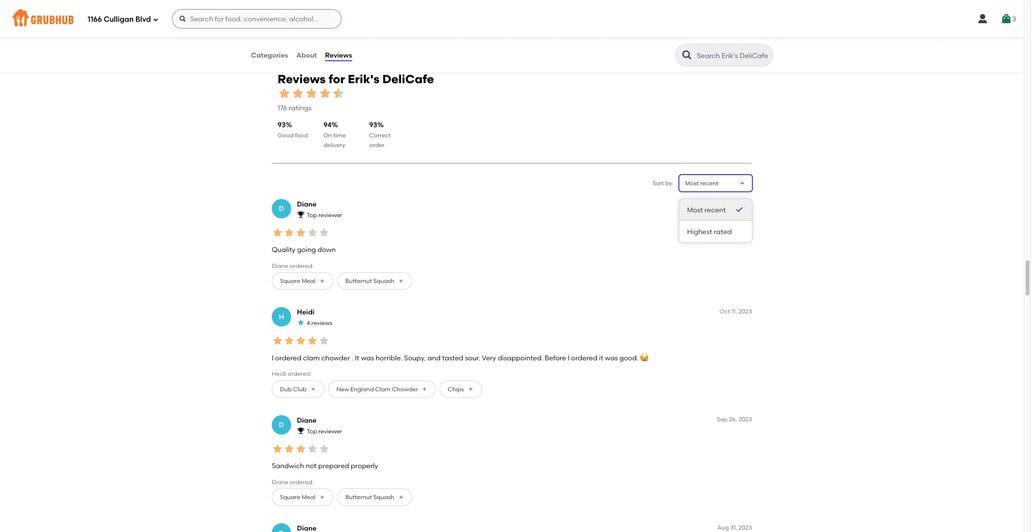 Task type: describe. For each thing, give the bounding box(es) containing it.
2 was from the left
[[605, 354, 618, 363]]

butternut squash for sandwich not prepared  properly
[[346, 494, 394, 501]]

2023 for sandwich not prepared  properly
[[739, 416, 752, 423]]

most recent inside "option"
[[687, 206, 726, 214]]

2 i from the left
[[568, 354, 570, 363]]

1166 culligan blvd
[[88, 15, 151, 24]]

sep
[[717, 416, 728, 423]]

recent inside "sort by:" "field"
[[700, 180, 719, 187]]

erik's
[[348, 72, 380, 86]]

culligan
[[104, 15, 134, 24]]

2023 for i ordered clam chowder . it was horrible.  soupy, and tasted sour. very disappointed.  before i ordered it was good.  😪
[[739, 308, 752, 315]]

weeks
[[722, 200, 740, 207]]

butternut for prepared
[[346, 494, 372, 501]]

trophy icon image for not
[[297, 428, 305, 435]]

aug
[[718, 525, 729, 532]]

i ordered clam chowder . it was horrible.  soupy, and tasted sour. very disappointed.  before i ordered it was good.  😪
[[272, 354, 647, 363]]

on
[[324, 132, 332, 139]]

meal for going
[[302, 278, 315, 285]]

square for sandwich
[[280, 494, 300, 501]]

reviews for reviews for erik's delicafe
[[278, 72, 326, 86]]

1166
[[88, 15, 102, 24]]

time
[[333, 132, 346, 139]]

square meal for quality
[[280, 278, 315, 285]]

top for not
[[307, 428, 317, 435]]

check icon image
[[735, 205, 745, 215]]

food
[[295, 132, 308, 139]]

highest
[[687, 228, 712, 236]]

delicafe
[[383, 72, 434, 86]]

oct 11, 2023
[[720, 308, 752, 315]]

diane ordered: for quality
[[272, 263, 314, 270]]

.
[[352, 354, 353, 363]]

england
[[351, 386, 374, 393]]

good.
[[620, 354, 639, 363]]

quality
[[272, 246, 296, 254]]

square for quality
[[280, 278, 300, 285]]

ordered: for not
[[290, 479, 314, 486]]

horrible.
[[376, 354, 403, 363]]

most inside "option"
[[687, 206, 703, 214]]

chowder
[[321, 354, 350, 363]]

2
[[718, 200, 721, 207]]

aug 31, 2023
[[718, 525, 752, 532]]

plus icon image inside dub club button
[[310, 387, 316, 393]]

reviews
[[312, 320, 332, 327]]

4 reviews
[[307, 320, 332, 327]]

3 button
[[1001, 10, 1016, 28]]

quality  going  down
[[272, 246, 336, 254]]

reviewer for down
[[318, 212, 342, 219]]

93 for 93 correct order
[[369, 121, 377, 129]]

heidi ordered:
[[272, 371, 312, 378]]

reviews button
[[325, 38, 353, 73]]

94 on time delivery
[[324, 121, 346, 149]]

sandwich not prepared  properly
[[272, 463, 378, 471]]

chips button
[[440, 381, 482, 398]]

sort
[[653, 180, 664, 187]]

most inside "sort by:" "field"
[[685, 180, 699, 187]]

dub club button
[[272, 381, 324, 398]]

sep 26, 2023
[[717, 416, 752, 423]]

plus icon image inside chips button
[[468, 387, 474, 393]]

sort by:
[[653, 180, 674, 187]]

chowder
[[392, 386, 418, 393]]

very
[[482, 354, 496, 363]]

delivery
[[324, 142, 345, 149]]

categories
[[251, 51, 288, 59]]

square meal for sandwich
[[280, 494, 315, 501]]

Search for food, convenience, alcohol... search field
[[172, 9, 342, 29]]

highest rated
[[687, 228, 732, 236]]

search icon image
[[682, 49, 693, 61]]

h
[[279, 313, 284, 321]]

2 weeks ago
[[718, 200, 752, 207]]

squash for sandwich not prepared  properly
[[373, 494, 394, 501]]

Search Erik's DeliCafe search field
[[696, 51, 770, 60]]

diane down club on the bottom left of the page
[[297, 417, 317, 425]]

caret down icon image
[[739, 180, 746, 187]]

trophy icon image for going
[[297, 211, 305, 219]]

butternut squash for quality  going  down
[[346, 278, 394, 285]]

sour.
[[465, 354, 481, 363]]

93 good food
[[278, 121, 308, 139]]

for
[[329, 72, 345, 86]]

clam
[[303, 354, 320, 363]]

oct
[[720, 308, 730, 315]]

dub club
[[280, 386, 307, 393]]

2 horizontal spatial svg image
[[977, 13, 989, 25]]

categories button
[[251, 38, 289, 73]]

176
[[278, 104, 287, 112]]



Task type: locate. For each thing, give the bounding box(es) containing it.
2 top from the top
[[307, 428, 317, 435]]

ratings
[[289, 104, 312, 112]]

ordered: up club on the bottom left of the page
[[288, 371, 312, 378]]

0 horizontal spatial was
[[361, 354, 374, 363]]

2 ordered from the left
[[571, 354, 598, 363]]

chips
[[448, 386, 464, 393]]

1 butternut squash button from the top
[[337, 273, 412, 290]]

0 vertical spatial ordered:
[[290, 263, 314, 270]]

before
[[545, 354, 566, 363]]

meal
[[302, 278, 315, 285], [302, 494, 315, 501]]

11,
[[732, 308, 737, 315]]

ordered: down quality  going  down
[[290, 263, 314, 270]]

0 vertical spatial top reviewer
[[307, 212, 342, 219]]

reviews for erik's delicafe
[[278, 72, 434, 86]]

tasted
[[442, 354, 464, 363]]

2023 right the "26,"
[[739, 416, 752, 423]]

top reviewer up down
[[307, 212, 342, 219]]

1 ordered from the left
[[275, 354, 302, 363]]

d
[[279, 205, 284, 213], [279, 421, 284, 430]]

1 squash from the top
[[373, 278, 394, 285]]

diane ordered: down the quality
[[272, 263, 314, 270]]

heidi up 4
[[297, 308, 314, 317]]

0 horizontal spatial ordered
[[275, 354, 302, 363]]

2 trophy icon image from the top
[[297, 428, 305, 435]]

reviewer up prepared
[[318, 428, 342, 435]]

square meal down sandwich
[[280, 494, 315, 501]]

trophy icon image up quality  going  down
[[297, 211, 305, 219]]

0 vertical spatial recent
[[700, 180, 719, 187]]

it
[[599, 354, 603, 363]]

2023 right 11,
[[739, 308, 752, 315]]

diane
[[297, 200, 317, 208], [272, 263, 288, 270], [297, 417, 317, 425], [272, 479, 288, 486]]

square meal button for not
[[272, 489, 333, 507]]

0 vertical spatial square meal button
[[272, 273, 333, 290]]

top up not
[[307, 428, 317, 435]]

1 square meal button from the top
[[272, 273, 333, 290]]

main navigation navigation
[[0, 0, 1024, 38]]

94
[[324, 121, 332, 129]]

1 reviewer from the top
[[318, 212, 342, 219]]

1 vertical spatial reviews
[[278, 72, 326, 86]]

2 butternut squash from the top
[[346, 494, 394, 501]]

down
[[318, 246, 336, 254]]

1 horizontal spatial heidi
[[297, 308, 314, 317]]

recent up 'highest rated'
[[705, 206, 726, 214]]

2023 right 31,
[[739, 525, 752, 532]]

1 2023 from the top
[[739, 308, 752, 315]]

ordered up 'heidi ordered:'
[[275, 354, 302, 363]]

square meal down quality  going  down
[[280, 278, 315, 285]]

1 square from the top
[[280, 278, 300, 285]]

most up the highest
[[687, 206, 703, 214]]

93 correct order
[[369, 121, 391, 149]]

0 vertical spatial reviewer
[[318, 212, 342, 219]]

meal down the going
[[302, 278, 315, 285]]

square meal
[[280, 278, 315, 285], [280, 494, 315, 501]]

most recent option
[[680, 199, 752, 221]]

1 93 from the left
[[278, 121, 286, 129]]

top for going
[[307, 212, 317, 219]]

rated
[[714, 228, 732, 236]]

1 vertical spatial heidi
[[272, 371, 286, 378]]

d up the quality
[[279, 205, 284, 213]]

square meal button
[[272, 273, 333, 290], [272, 489, 333, 507]]

2 butternut from the top
[[346, 494, 372, 501]]

0 vertical spatial square meal
[[280, 278, 315, 285]]

d down dub
[[279, 421, 284, 430]]

1 vertical spatial square meal
[[280, 494, 315, 501]]

ordered: for going
[[290, 263, 314, 270]]

1 vertical spatial butternut squash
[[346, 494, 394, 501]]

1 top from the top
[[307, 212, 317, 219]]

blvd
[[135, 15, 151, 24]]

clam
[[375, 386, 391, 393]]

diane down sandwich
[[272, 479, 288, 486]]

1 vertical spatial recent
[[705, 206, 726, 214]]

meal down not
[[302, 494, 315, 501]]

recent up 2
[[700, 180, 719, 187]]

93
[[278, 121, 286, 129], [369, 121, 377, 129]]

1 vertical spatial most
[[687, 206, 703, 214]]

2 d from the top
[[279, 421, 284, 430]]

1 meal from the top
[[302, 278, 315, 285]]

2023
[[739, 308, 752, 315], [739, 416, 752, 423], [739, 525, 752, 532]]

reviews for reviews
[[325, 51, 352, 59]]

butternut squash button
[[337, 273, 412, 290], [337, 489, 412, 507]]

svg image
[[977, 13, 989, 25], [179, 15, 187, 23], [153, 17, 159, 23]]

heidi
[[297, 308, 314, 317], [272, 371, 286, 378]]

0 vertical spatial top
[[307, 212, 317, 219]]

ordered:
[[290, 263, 314, 270], [288, 371, 312, 378], [290, 479, 314, 486]]

1 top reviewer from the top
[[307, 212, 342, 219]]

trophy icon image up sandwich
[[297, 428, 305, 435]]

ago
[[741, 200, 752, 207]]

butternut for down
[[346, 278, 372, 285]]

reviewer
[[318, 212, 342, 219], [318, 428, 342, 435]]

1 was from the left
[[361, 354, 374, 363]]

1 i from the left
[[272, 354, 274, 363]]

93 inside the 93 correct order
[[369, 121, 377, 129]]

0 vertical spatial trophy icon image
[[297, 211, 305, 219]]

reviews down about
[[278, 72, 326, 86]]

1 vertical spatial butternut
[[346, 494, 372, 501]]

1 vertical spatial squash
[[373, 494, 394, 501]]

most recent up 'highest rated'
[[687, 206, 726, 214]]

ordered left it
[[571, 354, 598, 363]]

diane ordered: for sandwich
[[272, 479, 314, 486]]

93 for 93 good food
[[278, 121, 286, 129]]

0 horizontal spatial i
[[272, 354, 274, 363]]

1 vertical spatial top
[[307, 428, 317, 435]]

2 top reviewer from the top
[[307, 428, 342, 435]]

2 vertical spatial ordered:
[[290, 479, 314, 486]]

0 vertical spatial 2023
[[739, 308, 752, 315]]

2 93 from the left
[[369, 121, 377, 129]]

1 diane ordered: from the top
[[272, 263, 314, 270]]

most
[[685, 180, 699, 187], [687, 206, 703, 214]]

trophy icon image
[[297, 211, 305, 219], [297, 428, 305, 435]]

0 vertical spatial diane ordered:
[[272, 263, 314, 270]]

club
[[293, 386, 307, 393]]

svg image
[[1001, 13, 1012, 25]]

squash
[[373, 278, 394, 285], [373, 494, 394, 501]]

recent inside "option"
[[705, 206, 726, 214]]

0 vertical spatial d
[[279, 205, 284, 213]]

reviewer for prepared
[[318, 428, 342, 435]]

0 vertical spatial heidi
[[297, 308, 314, 317]]

😪
[[640, 354, 647, 363]]

was right it
[[605, 354, 618, 363]]

1 vertical spatial meal
[[302, 494, 315, 501]]

0 horizontal spatial 93
[[278, 121, 286, 129]]

0 vertical spatial squash
[[373, 278, 394, 285]]

2 butternut squash button from the top
[[337, 489, 412, 507]]

reviewer up down
[[318, 212, 342, 219]]

2 vertical spatial 2023
[[739, 525, 752, 532]]

31,
[[731, 525, 737, 532]]

star icon image
[[278, 87, 291, 101], [291, 87, 305, 101], [305, 87, 318, 101], [318, 87, 332, 101], [332, 87, 345, 101], [332, 87, 345, 101], [272, 227, 284, 239], [284, 227, 295, 239], [295, 227, 307, 239], [307, 227, 318, 239], [318, 227, 330, 239], [297, 319, 305, 327], [272, 336, 284, 347], [284, 336, 295, 347], [295, 336, 307, 347], [307, 336, 318, 347], [318, 336, 330, 347], [272, 444, 284, 455], [284, 444, 295, 455], [295, 444, 307, 455], [307, 444, 318, 455], [318, 444, 330, 455]]

i up 'heidi ordered:'
[[272, 354, 274, 363]]

2 squash from the top
[[373, 494, 394, 501]]

1 vertical spatial trophy icon image
[[297, 428, 305, 435]]

about
[[296, 51, 317, 59]]

1 vertical spatial most recent
[[687, 206, 726, 214]]

diane ordered: down sandwich
[[272, 479, 314, 486]]

i right before
[[568, 354, 570, 363]]

0 horizontal spatial heidi
[[272, 371, 286, 378]]

butternut squash button for quality  going  down
[[337, 273, 412, 290]]

Sort by: field
[[685, 179, 719, 188]]

top reviewer up sandwich not prepared  properly
[[307, 428, 342, 435]]

1 horizontal spatial was
[[605, 354, 618, 363]]

about button
[[296, 38, 317, 73]]

ordered
[[275, 354, 302, 363], [571, 354, 598, 363]]

3
[[1012, 15, 1016, 23]]

square
[[280, 278, 300, 285], [280, 494, 300, 501]]

plus icon image
[[319, 279, 325, 284], [398, 279, 404, 284], [310, 387, 316, 393], [422, 387, 428, 393], [468, 387, 474, 393], [319, 495, 325, 501], [398, 495, 404, 501]]

2 diane ordered: from the top
[[272, 479, 314, 486]]

dub
[[280, 386, 292, 393]]

1 d from the top
[[279, 205, 284, 213]]

properly
[[351, 463, 378, 471]]

1 vertical spatial diane ordered:
[[272, 479, 314, 486]]

d for sandwich not prepared  properly
[[279, 421, 284, 430]]

was right "it" on the left of the page
[[361, 354, 374, 363]]

1 vertical spatial reviewer
[[318, 428, 342, 435]]

most recent
[[685, 180, 719, 187], [687, 206, 726, 214]]

correct
[[369, 132, 391, 139]]

reviews inside button
[[325, 51, 352, 59]]

not
[[306, 463, 317, 471]]

most right "by:"
[[685, 180, 699, 187]]

0 vertical spatial square
[[280, 278, 300, 285]]

it
[[355, 354, 359, 363]]

square meal button down quality  going  down
[[272, 273, 333, 290]]

93 up correct
[[369, 121, 377, 129]]

1 butternut squash from the top
[[346, 278, 394, 285]]

1 trophy icon image from the top
[[297, 211, 305, 219]]

1 square meal from the top
[[280, 278, 315, 285]]

most recent up 2
[[685, 180, 719, 187]]

by:
[[666, 180, 674, 187]]

new
[[337, 386, 349, 393]]

disappointed.
[[498, 354, 543, 363]]

2 square meal button from the top
[[272, 489, 333, 507]]

and
[[428, 354, 441, 363]]

plus icon image inside new england clam chowder button
[[422, 387, 428, 393]]

diane up the going
[[297, 200, 317, 208]]

ordered: down not
[[290, 479, 314, 486]]

top up the going
[[307, 212, 317, 219]]

0 vertical spatial meal
[[302, 278, 315, 285]]

soupy,
[[404, 354, 426, 363]]

93 up 'good'
[[278, 121, 286, 129]]

2 2023 from the top
[[739, 416, 752, 423]]

0 vertical spatial butternut squash button
[[337, 273, 412, 290]]

0 vertical spatial most recent
[[685, 180, 719, 187]]

square meal button for going
[[272, 273, 333, 290]]

good
[[278, 132, 294, 139]]

square down sandwich
[[280, 494, 300, 501]]

heidi for heidi
[[297, 308, 314, 317]]

1 vertical spatial square
[[280, 494, 300, 501]]

1 vertical spatial ordered:
[[288, 371, 312, 378]]

1 vertical spatial butternut squash button
[[337, 489, 412, 507]]

3 2023 from the top
[[739, 525, 752, 532]]

1 horizontal spatial ordered
[[571, 354, 598, 363]]

0 horizontal spatial svg image
[[153, 17, 159, 23]]

2 meal from the top
[[302, 494, 315, 501]]

i
[[272, 354, 274, 363], [568, 354, 570, 363]]

176 ratings
[[278, 104, 312, 112]]

2 reviewer from the top
[[318, 428, 342, 435]]

going
[[297, 246, 316, 254]]

heidi for heidi ordered:
[[272, 371, 286, 378]]

reviews
[[325, 51, 352, 59], [278, 72, 326, 86]]

order
[[369, 142, 385, 149]]

was
[[361, 354, 374, 363], [605, 354, 618, 363]]

top
[[307, 212, 317, 219], [307, 428, 317, 435]]

new england clam chowder button
[[328, 381, 436, 398]]

0 vertical spatial most
[[685, 180, 699, 187]]

ordered: for ordered
[[288, 371, 312, 378]]

diane down the quality
[[272, 263, 288, 270]]

1 vertical spatial square meal button
[[272, 489, 333, 507]]

1 horizontal spatial svg image
[[179, 15, 187, 23]]

0 vertical spatial butternut squash
[[346, 278, 394, 285]]

prepared
[[318, 463, 349, 471]]

diane ordered:
[[272, 263, 314, 270], [272, 479, 314, 486]]

1 vertical spatial 2023
[[739, 416, 752, 423]]

top reviewer for prepared
[[307, 428, 342, 435]]

1 butternut from the top
[[346, 278, 372, 285]]

0 vertical spatial reviews
[[325, 51, 352, 59]]

2 square meal from the top
[[280, 494, 315, 501]]

heidi up dub
[[272, 371, 286, 378]]

1 horizontal spatial 93
[[369, 121, 377, 129]]

0 vertical spatial butternut
[[346, 278, 372, 285]]

d for quality  going  down
[[279, 205, 284, 213]]

sandwich
[[272, 463, 304, 471]]

new england clam chowder
[[337, 386, 418, 393]]

butternut squash button for sandwich not prepared  properly
[[337, 489, 412, 507]]

4
[[307, 320, 310, 327]]

2 square from the top
[[280, 494, 300, 501]]

26,
[[729, 416, 737, 423]]

butternut squash
[[346, 278, 394, 285], [346, 494, 394, 501]]

meal for not
[[302, 494, 315, 501]]

1 horizontal spatial i
[[568, 354, 570, 363]]

square down the quality
[[280, 278, 300, 285]]

reviews up for
[[325, 51, 352, 59]]

93 inside 93 good food
[[278, 121, 286, 129]]

top reviewer for down
[[307, 212, 342, 219]]

1 vertical spatial d
[[279, 421, 284, 430]]

1 vertical spatial top reviewer
[[307, 428, 342, 435]]

square meal button down not
[[272, 489, 333, 507]]

squash for quality  going  down
[[373, 278, 394, 285]]



Task type: vqa. For each thing, say whether or not it's contained in the screenshot.
"romaine" to the middle
no



